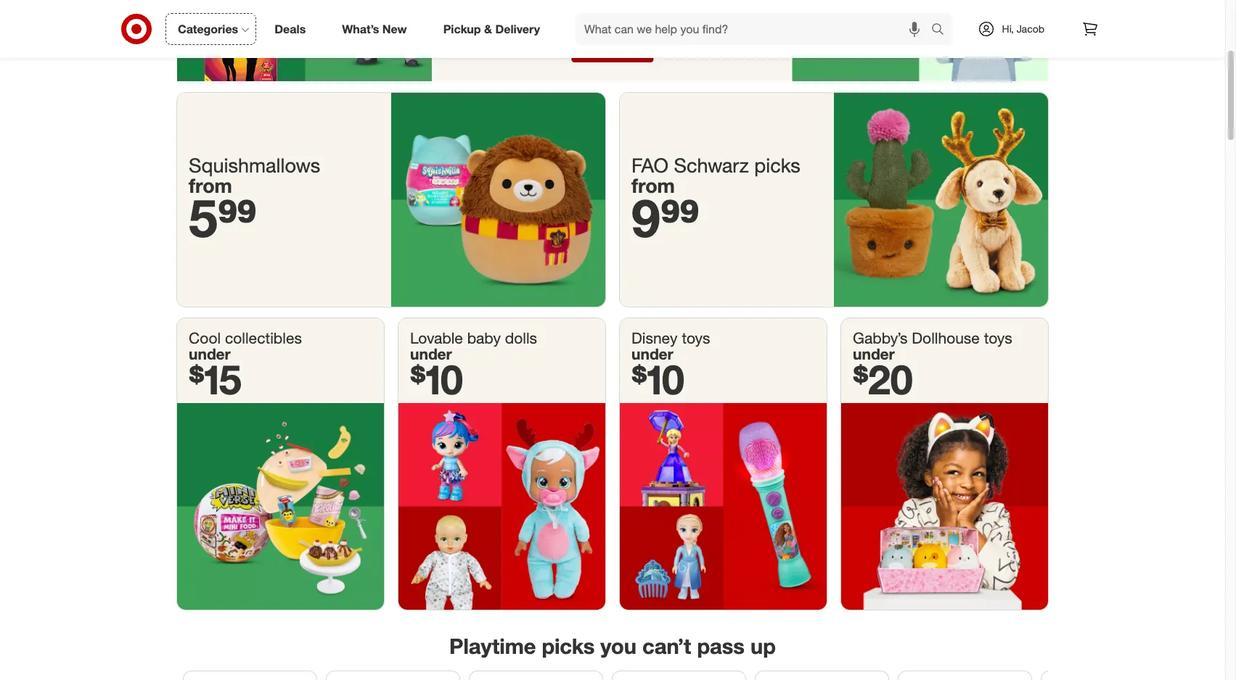 Task type: describe. For each thing, give the bounding box(es) containing it.
what's new
[[342, 21, 407, 36]]

new
[[382, 21, 407, 36]]

$15
[[189, 355, 242, 404]]

under inside lovable baby dolls under
[[410, 345, 452, 364]]

9
[[632, 187, 660, 250]]

search
[[924, 23, 959, 37]]

5 99
[[189, 187, 257, 250]]

hi,
[[1002, 23, 1014, 35]]

from inside fao schwarz picks from
[[632, 173, 675, 197]]

explore all
[[581, 38, 644, 54]]

playtime
[[449, 634, 536, 660]]

delivery
[[495, 21, 540, 36]]

picks inside carousel region
[[542, 634, 595, 660]]

explore all button
[[572, 30, 654, 62]]

gabby's
[[853, 329, 908, 348]]

gabby's dollhouse toys under
[[853, 329, 1013, 364]]

cool collectibles under
[[189, 329, 302, 364]]

explore
[[581, 38, 627, 54]]

$10 for disney toys under
[[632, 355, 684, 404]]

5
[[189, 187, 218, 250]]

What can we help you find? suggestions appear below search field
[[576, 13, 935, 45]]

deals link
[[262, 13, 324, 45]]

up
[[751, 634, 776, 660]]

&
[[484, 21, 492, 36]]

under inside gabby's dollhouse toys under
[[853, 345, 895, 364]]

toys inside gabby's dollhouse toys under
[[984, 329, 1013, 348]]

carousel region
[[177, 622, 1048, 681]]

$10 for lovable baby dolls under
[[410, 355, 463, 404]]

collectibles
[[225, 329, 302, 348]]

categories
[[178, 21, 238, 36]]

pickup & delivery
[[443, 21, 540, 36]]

disney
[[632, 329, 678, 348]]

jacob
[[1017, 23, 1045, 35]]

dollhouse
[[912, 329, 980, 348]]

toys inside 'disney toys under'
[[682, 329, 710, 348]]

fao
[[632, 153, 669, 177]]

cool
[[189, 329, 221, 348]]

$20
[[853, 355, 913, 404]]



Task type: locate. For each thing, give the bounding box(es) containing it.
toys right dollhouse on the right
[[984, 329, 1013, 348]]

3 under from the left
[[632, 345, 673, 364]]

1 horizontal spatial from
[[632, 173, 675, 197]]

$10 down 'lovable'
[[410, 355, 463, 404]]

under inside 'disney toys under'
[[632, 345, 673, 364]]

1 vertical spatial picks
[[542, 634, 595, 660]]

toys right disney
[[682, 329, 710, 348]]

deals
[[275, 21, 306, 36]]

you
[[601, 634, 637, 660]]

0 horizontal spatial 99
[[218, 187, 257, 250]]

99 down squishmallows
[[218, 187, 257, 250]]

2 99 from the left
[[660, 187, 700, 250]]

from
[[189, 173, 232, 197], [632, 173, 675, 197]]

can't
[[642, 634, 691, 660]]

under inside cool collectibles under
[[189, 345, 231, 364]]

fao schwarz picks from
[[632, 153, 801, 197]]

picks
[[754, 153, 801, 177], [542, 634, 595, 660]]

categories link
[[166, 13, 256, 45]]

baby
[[467, 329, 501, 348]]

1 horizontal spatial 99
[[660, 187, 700, 250]]

1 $10 from the left
[[410, 355, 463, 404]]

picks left you
[[542, 634, 595, 660]]

what's new link
[[330, 13, 425, 45]]

picks right 'schwarz'
[[754, 153, 801, 177]]

explore all link
[[177, 0, 1048, 81]]

search button
[[924, 13, 959, 48]]

schwarz
[[674, 153, 749, 177]]

pass
[[697, 634, 745, 660]]

all
[[631, 38, 644, 54]]

$10 down disney
[[632, 355, 684, 404]]

1 under from the left
[[189, 345, 231, 364]]

2 under from the left
[[410, 345, 452, 364]]

99 down fao
[[660, 187, 700, 250]]

99 for 9
[[660, 187, 700, 250]]

pickup
[[443, 21, 481, 36]]

pickup & delivery link
[[431, 13, 558, 45]]

picks inside fao schwarz picks from
[[754, 153, 801, 177]]

lovable
[[410, 329, 463, 348]]

2 toys from the left
[[984, 329, 1013, 348]]

0 vertical spatial picks
[[754, 153, 801, 177]]

0 horizontal spatial toys
[[682, 329, 710, 348]]

2 from from the left
[[632, 173, 675, 197]]

9 99
[[632, 187, 700, 250]]

0 horizontal spatial $10
[[410, 355, 463, 404]]

1 horizontal spatial $10
[[632, 355, 684, 404]]

dolls
[[505, 329, 537, 348]]

squishmallows
[[189, 153, 320, 177]]

0 horizontal spatial picks
[[542, 634, 595, 660]]

hi, jacob
[[1002, 23, 1045, 35]]

$10
[[410, 355, 463, 404], [632, 355, 684, 404]]

1 horizontal spatial picks
[[754, 153, 801, 177]]

1 toys from the left
[[682, 329, 710, 348]]

playtime picks you can't pass up
[[449, 634, 776, 660]]

99 for 5
[[218, 187, 257, 250]]

under
[[189, 345, 231, 364], [410, 345, 452, 364], [632, 345, 673, 364], [853, 345, 895, 364]]

what's
[[342, 21, 379, 36]]

lovable baby dolls under
[[410, 329, 537, 364]]

squishmallows from
[[189, 153, 320, 197]]

disney toys under
[[632, 329, 710, 364]]

toys
[[682, 329, 710, 348], [984, 329, 1013, 348]]

4 under from the left
[[853, 345, 895, 364]]

2 $10 from the left
[[632, 355, 684, 404]]

99
[[218, 187, 257, 250], [660, 187, 700, 250]]

1 horizontal spatial toys
[[984, 329, 1013, 348]]

1 from from the left
[[189, 173, 232, 197]]

0 horizontal spatial from
[[189, 173, 232, 197]]

from inside squishmallows from
[[189, 173, 232, 197]]

1 99 from the left
[[218, 187, 257, 250]]



Task type: vqa. For each thing, say whether or not it's contained in the screenshot.


